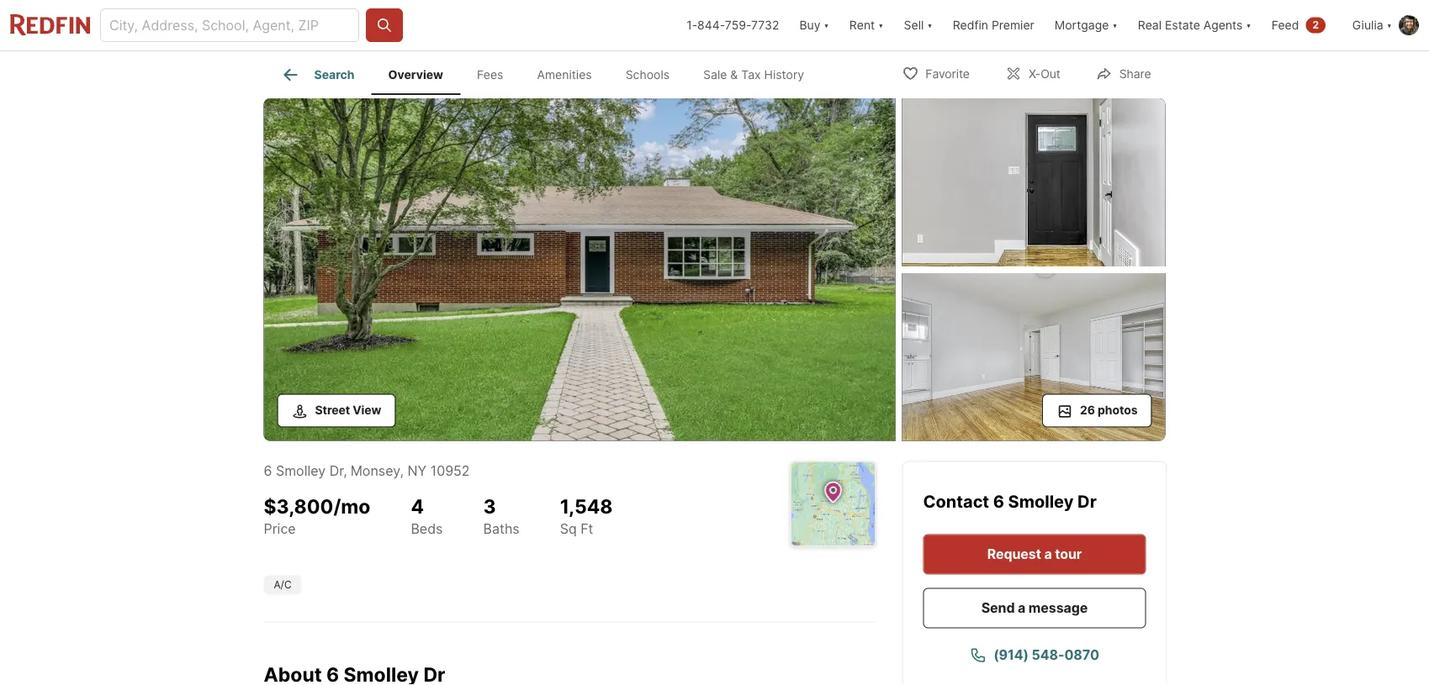 Task type: describe. For each thing, give the bounding box(es) containing it.
mortgage
[[1055, 18, 1109, 32]]

3
[[483, 495, 496, 519]]

4
[[411, 495, 424, 519]]

a for request
[[1044, 546, 1052, 563]]

1-844-759-7732
[[686, 18, 779, 32]]

overview
[[388, 67, 443, 82]]

0870
[[1064, 647, 1099, 664]]

(914)
[[993, 647, 1029, 664]]

▾ for rent ▾
[[878, 18, 884, 32]]

send
[[981, 600, 1015, 617]]

search link
[[281, 65, 355, 85]]

759-
[[725, 18, 751, 32]]

out
[[1041, 67, 1060, 81]]

favorite
[[925, 67, 970, 81]]

message
[[1029, 600, 1088, 617]]

redfin premier
[[953, 18, 1034, 32]]

x-out
[[1029, 67, 1060, 81]]

schools
[[625, 67, 670, 82]]

real
[[1138, 18, 1162, 32]]

▾ for mortgage ▾
[[1112, 18, 1118, 32]]

street view
[[315, 403, 381, 418]]

(914) 548-0870 link
[[923, 635, 1146, 676]]

0 vertical spatial dr
[[329, 463, 343, 479]]

1 horizontal spatial dr
[[1078, 491, 1097, 512]]

mortgage ▾ button
[[1044, 0, 1128, 50]]

street
[[315, 403, 350, 418]]

1,548 sq ft
[[560, 495, 613, 537]]

$3,800 /mo price
[[264, 495, 370, 537]]

1,548
[[560, 495, 613, 519]]

amenities
[[537, 67, 592, 82]]

premier
[[992, 18, 1034, 32]]

1 vertical spatial 6
[[993, 491, 1004, 512]]

4 beds
[[411, 495, 443, 537]]

history
[[764, 67, 804, 82]]

rent ▾ button
[[839, 0, 894, 50]]

mortgage ▾ button
[[1055, 0, 1118, 50]]

buy ▾ button
[[789, 0, 839, 50]]

1-844-759-7732 link
[[686, 18, 779, 32]]

photos
[[1098, 403, 1138, 418]]

sale & tax history tab
[[686, 55, 821, 95]]

$3,800
[[264, 495, 333, 519]]

sell ▾ button
[[904, 0, 933, 50]]

share
[[1119, 67, 1151, 81]]

x-out button
[[991, 56, 1075, 90]]

10952
[[430, 463, 470, 479]]

user photo image
[[1399, 15, 1419, 35]]

548-
[[1032, 647, 1064, 664]]

giulia
[[1352, 18, 1383, 32]]

rent ▾
[[849, 18, 884, 32]]

mortgage ▾
[[1055, 18, 1118, 32]]

sell ▾ button
[[894, 0, 943, 50]]

▾ for giulia ▾
[[1387, 18, 1392, 32]]

rent
[[849, 18, 875, 32]]

baths
[[483, 521, 520, 537]]

redfin premier button
[[943, 0, 1044, 50]]

0 vertical spatial 6
[[264, 463, 272, 479]]

real estate agents ▾ button
[[1128, 0, 1261, 50]]

request
[[987, 546, 1041, 563]]



Task type: locate. For each thing, give the bounding box(es) containing it.
image image
[[264, 98, 895, 441], [902, 98, 1165, 266], [902, 273, 1165, 441]]

tour
[[1055, 546, 1082, 563]]

▾ inside rent ▾ dropdown button
[[878, 18, 884, 32]]

2 , from the left
[[400, 463, 404, 479]]

6 up $3,800
[[264, 463, 272, 479]]

send a message button
[[923, 588, 1146, 629]]

0 horizontal spatial smolley
[[276, 463, 326, 479]]

sq
[[560, 521, 577, 537]]

▾ inside sell ▾ dropdown button
[[927, 18, 933, 32]]

a/c
[[274, 579, 292, 591]]

feed
[[1272, 18, 1299, 32]]

(914) 548-0870
[[993, 647, 1099, 664]]

buy
[[799, 18, 820, 32]]

6 smolley dr , monsey , ny 10952
[[264, 463, 470, 479]]

dr
[[329, 463, 343, 479], [1078, 491, 1097, 512]]

0 horizontal spatial 6
[[264, 463, 272, 479]]

▾ right buy
[[824, 18, 829, 32]]

, left ny
[[400, 463, 404, 479]]

26
[[1080, 403, 1095, 418]]

▾ left the user photo
[[1387, 18, 1392, 32]]

sell ▾
[[904, 18, 933, 32]]

a left tour
[[1044, 546, 1052, 563]]

favorite button
[[888, 56, 984, 90]]

overview tab
[[371, 55, 460, 95]]

fees
[[477, 67, 503, 82]]

1 horizontal spatial a
[[1044, 546, 1052, 563]]

1 vertical spatial smolley
[[1008, 491, 1074, 512]]

map entry image
[[791, 462, 875, 546]]

1 vertical spatial dr
[[1078, 491, 1097, 512]]

1 vertical spatial a
[[1018, 600, 1026, 617]]

0 horizontal spatial ,
[[343, 463, 347, 479]]

dr up the /mo
[[329, 463, 343, 479]]

estate
[[1165, 18, 1200, 32]]

price
[[264, 521, 296, 537]]

1 , from the left
[[343, 463, 347, 479]]

▾ for sell ▾
[[927, 18, 933, 32]]

3 ▾ from the left
[[927, 18, 933, 32]]

ny
[[408, 463, 427, 479]]

sale & tax history
[[703, 67, 804, 82]]

dr up tour
[[1078, 491, 1097, 512]]

▾ for buy ▾
[[824, 18, 829, 32]]

(914) 548-0870 button
[[923, 635, 1146, 676]]

a right send
[[1018, 600, 1026, 617]]

rent ▾ button
[[849, 0, 884, 50]]

, left monsey
[[343, 463, 347, 479]]

agents
[[1203, 18, 1243, 32]]

&
[[730, 67, 738, 82]]

x-
[[1029, 67, 1041, 81]]

▾
[[824, 18, 829, 32], [878, 18, 884, 32], [927, 18, 933, 32], [1112, 18, 1118, 32], [1246, 18, 1251, 32], [1387, 18, 1392, 32]]

▾ right mortgage
[[1112, 18, 1118, 32]]

▾ right rent
[[878, 18, 884, 32]]

sale
[[703, 67, 727, 82]]

fees tab
[[460, 55, 520, 95]]

6 right contact
[[993, 491, 1004, 512]]

request a tour
[[987, 546, 1082, 563]]

contact
[[923, 491, 989, 512]]

City, Address, School, Agent, ZIP search field
[[100, 8, 359, 42]]

2 ▾ from the left
[[878, 18, 884, 32]]

3 baths
[[483, 495, 520, 537]]

send a message
[[981, 600, 1088, 617]]

real estate agents ▾
[[1138, 18, 1251, 32]]

share button
[[1081, 56, 1165, 90]]

26 photos
[[1080, 403, 1138, 418]]

monsey
[[350, 463, 400, 479]]

1 horizontal spatial 6
[[993, 491, 1004, 512]]

street view button
[[277, 394, 396, 428]]

redfin
[[953, 18, 988, 32]]

844-
[[697, 18, 725, 32]]

sell
[[904, 18, 924, 32]]

,
[[343, 463, 347, 479], [400, 463, 404, 479]]

submit search image
[[376, 17, 393, 34]]

tax
[[741, 67, 761, 82]]

0 horizontal spatial dr
[[329, 463, 343, 479]]

buy ▾
[[799, 18, 829, 32]]

giulia ▾
[[1352, 18, 1392, 32]]

view
[[353, 403, 381, 418]]

6 ▾ from the left
[[1387, 18, 1392, 32]]

0 vertical spatial smolley
[[276, 463, 326, 479]]

real estate agents ▾ link
[[1138, 0, 1251, 50]]

amenities tab
[[520, 55, 609, 95]]

/mo
[[333, 495, 370, 519]]

search
[[314, 67, 355, 82]]

1 horizontal spatial ,
[[400, 463, 404, 479]]

smolley up request a tour
[[1008, 491, 1074, 512]]

beds
[[411, 521, 443, 537]]

contact 6 smolley dr
[[923, 491, 1097, 512]]

tab list
[[264, 51, 835, 95]]

▾ inside "real estate agents ▾" link
[[1246, 18, 1251, 32]]

6
[[264, 463, 272, 479], [993, 491, 1004, 512]]

1 ▾ from the left
[[824, 18, 829, 32]]

ft
[[581, 521, 593, 537]]

schools tab
[[609, 55, 686, 95]]

smolley
[[276, 463, 326, 479], [1008, 491, 1074, 512]]

tab list containing search
[[264, 51, 835, 95]]

5 ▾ from the left
[[1246, 18, 1251, 32]]

▾ inside buy ▾ dropdown button
[[824, 18, 829, 32]]

2
[[1312, 19, 1319, 31]]

▾ right agents
[[1246, 18, 1251, 32]]

buy ▾ button
[[799, 0, 829, 50]]

▾ right sell
[[927, 18, 933, 32]]

a
[[1044, 546, 1052, 563], [1018, 600, 1026, 617]]

26 photos button
[[1042, 394, 1152, 428]]

7732
[[751, 18, 779, 32]]

▾ inside mortgage ▾ dropdown button
[[1112, 18, 1118, 32]]

0 horizontal spatial a
[[1018, 600, 1026, 617]]

request a tour button
[[923, 535, 1146, 575]]

1-
[[686, 18, 697, 32]]

0 vertical spatial a
[[1044, 546, 1052, 563]]

4 ▾ from the left
[[1112, 18, 1118, 32]]

1 horizontal spatial smolley
[[1008, 491, 1074, 512]]

smolley up $3,800
[[276, 463, 326, 479]]

a for send
[[1018, 600, 1026, 617]]



Task type: vqa. For each thing, say whether or not it's contained in the screenshot.
X-
yes



